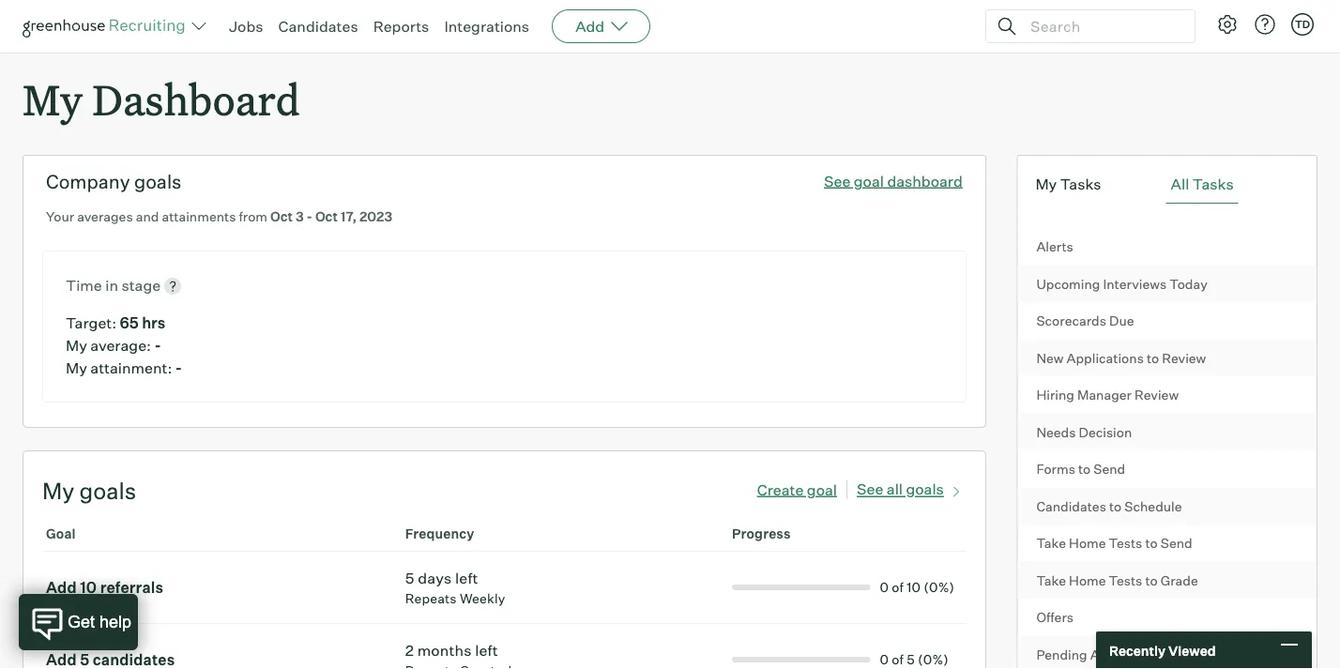 Task type: vqa. For each thing, say whether or not it's contained in the screenshot.
where
no



Task type: describe. For each thing, give the bounding box(es) containing it.
grade
[[1161, 572, 1198, 589]]

my for goals
[[42, 477, 74, 505]]

pending approvals
[[1037, 646, 1153, 663]]

add for add
[[576, 17, 605, 36]]

all tasks
[[1171, 175, 1234, 194]]

0 horizontal spatial -
[[154, 336, 161, 355]]

goal
[[46, 526, 76, 542]]

in
[[105, 276, 118, 295]]

all
[[1171, 175, 1190, 194]]

target: 65 hrs my average: - my attainment: -
[[66, 314, 182, 378]]

left for days
[[455, 569, 478, 588]]

needs decision
[[1037, 424, 1132, 440]]

scorecards
[[1037, 313, 1107, 329]]

due
[[1110, 313, 1134, 329]]

today
[[1170, 276, 1208, 292]]

0 for 2 months left
[[880, 652, 889, 668]]

create goal
[[757, 480, 837, 499]]

stage
[[122, 276, 161, 295]]

tests for grade
[[1109, 572, 1143, 589]]

0 of 10 (0%)
[[880, 579, 955, 596]]

0 of 5 (0%)
[[880, 652, 949, 668]]

2
[[405, 641, 414, 660]]

goals for company goals
[[134, 170, 182, 194]]

of for 5 days left
[[892, 579, 904, 596]]

goal for create
[[807, 480, 837, 499]]

hiring manager review
[[1037, 387, 1179, 403]]

take home tests to grade link
[[1018, 562, 1317, 599]]

send inside take home tests to send link
[[1161, 535, 1193, 552]]

approvals
[[1090, 646, 1153, 663]]

see goal dashboard
[[824, 171, 963, 190]]

65
[[120, 314, 139, 332]]

(0%) for 5 days left
[[924, 579, 955, 596]]

take home tests to grade
[[1037, 572, 1198, 589]]

forms to send link
[[1018, 451, 1317, 488]]

time
[[66, 276, 102, 295]]

0 for 5 days left
[[880, 579, 889, 596]]

my tasks
[[1036, 175, 1102, 194]]

configure image
[[1217, 13, 1239, 36]]

my goals
[[42, 477, 136, 505]]

integrations link
[[444, 17, 530, 36]]

see all goals
[[857, 480, 944, 499]]

dashboard
[[887, 171, 963, 190]]

2 oct from the left
[[315, 209, 338, 225]]

candidates link
[[278, 17, 358, 36]]

alerts link
[[1018, 228, 1317, 265]]

reports link
[[373, 17, 429, 36]]

2 months left
[[405, 641, 498, 660]]

hiring manager review link
[[1018, 377, 1317, 414]]

attainment:
[[90, 359, 172, 378]]

jobs link
[[229, 17, 263, 36]]

my dashboard
[[23, 71, 300, 127]]

progress bar for 5 days left
[[732, 585, 871, 591]]

0 horizontal spatial 10
[[80, 578, 97, 597]]

3
[[296, 209, 304, 225]]

add 10 referrals
[[46, 578, 164, 597]]

greenhouse recruiting image
[[23, 15, 191, 38]]

pending
[[1037, 646, 1088, 663]]

5 days left repeats weekly
[[405, 569, 506, 607]]

needs decision link
[[1018, 414, 1317, 451]]

attainments
[[162, 209, 236, 225]]

scorecards due
[[1037, 313, 1134, 329]]

add for add 10 referrals
[[46, 578, 77, 597]]

td
[[1295, 18, 1311, 31]]

send inside the forms to send link
[[1094, 461, 1126, 478]]

add button
[[552, 9, 651, 43]]

take home tests to send
[[1037, 535, 1193, 552]]

home for take home tests to grade
[[1069, 572, 1106, 589]]

from
[[239, 209, 268, 225]]

create
[[757, 480, 804, 499]]

and
[[136, 209, 159, 225]]

upcoming interviews today
[[1037, 276, 1208, 292]]

my for tasks
[[1036, 175, 1057, 194]]

my for dashboard
[[23, 71, 83, 127]]

progress
[[732, 526, 791, 542]]

all
[[887, 480, 903, 499]]

1 vertical spatial 5
[[907, 652, 915, 668]]

new applications to review
[[1037, 350, 1207, 366]]

your averages and attainments from oct 3 - oct 17, 2023
[[46, 209, 392, 225]]

forms
[[1037, 461, 1076, 478]]

td button
[[1288, 9, 1318, 39]]

take home tests to send link
[[1018, 525, 1317, 562]]

new applications to review link
[[1018, 340, 1317, 377]]

create goal link
[[757, 480, 857, 499]]

progress bar for 2 months left
[[732, 657, 871, 663]]

(0%) for 2 months left
[[918, 652, 949, 668]]

weekly
[[460, 591, 506, 607]]



Task type: locate. For each thing, give the bounding box(es) containing it.
1 vertical spatial candidates
[[1037, 498, 1107, 515]]

months
[[417, 641, 472, 660]]

1 horizontal spatial candidates
[[1037, 498, 1107, 515]]

tasks up alerts
[[1060, 175, 1102, 194]]

send
[[1094, 461, 1126, 478], [1161, 535, 1193, 552]]

review inside new applications to review link
[[1162, 350, 1207, 366]]

2 home from the top
[[1069, 572, 1106, 589]]

tasks inside button
[[1060, 175, 1102, 194]]

tab list containing my tasks
[[1031, 165, 1304, 204]]

2 take from the top
[[1037, 572, 1066, 589]]

all tasks button
[[1166, 165, 1239, 204]]

1 progress bar from the top
[[732, 585, 871, 591]]

1 horizontal spatial send
[[1161, 535, 1193, 552]]

10 left referrals
[[80, 578, 97, 597]]

2 tests from the top
[[1109, 572, 1143, 589]]

take for take home tests to send
[[1037, 535, 1066, 552]]

1 vertical spatial progress bar
[[732, 657, 871, 663]]

0 vertical spatial goal
[[854, 171, 884, 190]]

left right 'months' on the bottom left of the page
[[475, 641, 498, 660]]

review inside hiring manager review 'link'
[[1135, 387, 1179, 403]]

(0%) down 0 of 10 (0%)
[[918, 652, 949, 668]]

tasks inside button
[[1193, 175, 1234, 194]]

5 left days
[[405, 569, 414, 588]]

progress bar
[[732, 585, 871, 591], [732, 657, 871, 663]]

your
[[46, 209, 74, 225]]

1 home from the top
[[1069, 535, 1106, 552]]

0 horizontal spatial candidates
[[278, 17, 358, 36]]

offers link
[[1018, 599, 1317, 636]]

add inside popup button
[[576, 17, 605, 36]]

candidates
[[278, 17, 358, 36], [1037, 498, 1107, 515]]

tests
[[1109, 535, 1143, 552], [1109, 572, 1143, 589]]

see left "dashboard"
[[824, 171, 851, 190]]

company goals
[[46, 170, 182, 194]]

alerts
[[1037, 239, 1074, 255]]

goal for see
[[854, 171, 884, 190]]

tasks for my tasks
[[1060, 175, 1102, 194]]

1 vertical spatial send
[[1161, 535, 1193, 552]]

0 vertical spatial left
[[455, 569, 478, 588]]

1 vertical spatial take
[[1037, 572, 1066, 589]]

0 horizontal spatial goal
[[807, 480, 837, 499]]

goals for my goals
[[79, 477, 136, 505]]

2023
[[359, 209, 392, 225]]

1 vertical spatial see
[[857, 480, 884, 499]]

review up hiring manager review 'link'
[[1162, 350, 1207, 366]]

to right the forms
[[1078, 461, 1091, 478]]

of up 0 of 5 (0%)
[[892, 579, 904, 596]]

schedule
[[1125, 498, 1182, 515]]

to inside new applications to review link
[[1147, 350, 1159, 366]]

candidates to schedule link
[[1018, 488, 1317, 525]]

1 vertical spatial add
[[46, 578, 77, 597]]

repeats
[[405, 591, 457, 607]]

1 vertical spatial -
[[154, 336, 161, 355]]

candidates down forms to send
[[1037, 498, 1107, 515]]

review down new applications to review link
[[1135, 387, 1179, 403]]

1 vertical spatial review
[[1135, 387, 1179, 403]]

reports
[[373, 17, 429, 36]]

1 horizontal spatial 10
[[907, 579, 921, 596]]

1 horizontal spatial goal
[[854, 171, 884, 190]]

1 horizontal spatial add
[[576, 17, 605, 36]]

add
[[576, 17, 605, 36], [46, 578, 77, 597]]

needs
[[1037, 424, 1076, 440]]

candidates for candidates to schedule
[[1037, 498, 1107, 515]]

0 vertical spatial add
[[576, 17, 605, 36]]

take down candidates to schedule
[[1037, 535, 1066, 552]]

1 0 from the top
[[880, 579, 889, 596]]

referrals
[[100, 578, 164, 597]]

goal left "dashboard"
[[854, 171, 884, 190]]

of down 0 of 10 (0%)
[[892, 652, 904, 668]]

home down take home tests to send
[[1069, 572, 1106, 589]]

0 vertical spatial take
[[1037, 535, 1066, 552]]

oct
[[270, 209, 293, 225], [315, 209, 338, 225]]

2 horizontal spatial -
[[307, 209, 313, 225]]

manager
[[1078, 387, 1132, 403]]

left inside 5 days left repeats weekly
[[455, 569, 478, 588]]

see left 'all'
[[857, 480, 884, 499]]

- right attainment:
[[175, 359, 182, 378]]

5 down 0 of 10 (0%)
[[907, 652, 915, 668]]

take up offers
[[1037, 572, 1066, 589]]

17,
[[341, 209, 357, 225]]

10 up 0 of 5 (0%)
[[907, 579, 921, 596]]

interviews
[[1103, 276, 1167, 292]]

my
[[23, 71, 83, 127], [1036, 175, 1057, 194], [66, 336, 87, 355], [66, 359, 87, 378], [42, 477, 74, 505]]

0 vertical spatial candidates
[[278, 17, 358, 36]]

0 down 0 of 10 (0%)
[[880, 652, 889, 668]]

1 vertical spatial tests
[[1109, 572, 1143, 589]]

1 vertical spatial 0
[[880, 652, 889, 668]]

tests down take home tests to send
[[1109, 572, 1143, 589]]

see all goals link
[[857, 476, 967, 499]]

see for see goal dashboard
[[824, 171, 851, 190]]

time in
[[66, 276, 122, 295]]

new
[[1037, 350, 1064, 366]]

1 horizontal spatial oct
[[315, 209, 338, 225]]

0 vertical spatial 5
[[405, 569, 414, 588]]

0 horizontal spatial see
[[824, 171, 851, 190]]

home down candidates to schedule
[[1069, 535, 1106, 552]]

dashboard
[[92, 71, 300, 127]]

1 oct from the left
[[270, 209, 293, 225]]

1 horizontal spatial tasks
[[1193, 175, 1234, 194]]

(0%)
[[924, 579, 955, 596], [918, 652, 949, 668]]

to inside take home tests to grade link
[[1146, 572, 1158, 589]]

decision
[[1079, 424, 1132, 440]]

days
[[418, 569, 452, 588]]

1 vertical spatial left
[[475, 641, 498, 660]]

- right 3 on the left top of page
[[307, 209, 313, 225]]

target:
[[66, 314, 117, 332]]

1 tasks from the left
[[1060, 175, 1102, 194]]

0 horizontal spatial oct
[[270, 209, 293, 225]]

2 0 from the top
[[880, 652, 889, 668]]

to up take home tests to send
[[1109, 498, 1122, 515]]

jobs
[[229, 17, 263, 36]]

to inside take home tests to send link
[[1146, 535, 1158, 552]]

goal right create
[[807, 480, 837, 499]]

left
[[455, 569, 478, 588], [475, 641, 498, 660]]

1 of from the top
[[892, 579, 904, 596]]

hiring
[[1037, 387, 1075, 403]]

see
[[824, 171, 851, 190], [857, 480, 884, 499]]

0 vertical spatial 0
[[880, 579, 889, 596]]

of for 2 months left
[[892, 652, 904, 668]]

0 vertical spatial -
[[307, 209, 313, 225]]

2 progress bar from the top
[[732, 657, 871, 663]]

recently viewed
[[1110, 642, 1216, 659]]

my tasks button
[[1031, 165, 1106, 204]]

to down schedule
[[1146, 535, 1158, 552]]

tasks for all tasks
[[1193, 175, 1234, 194]]

home inside take home tests to grade link
[[1069, 572, 1106, 589]]

home for take home tests to send
[[1069, 535, 1106, 552]]

1 vertical spatial (0%)
[[918, 652, 949, 668]]

0 vertical spatial (0%)
[[924, 579, 955, 596]]

5
[[405, 569, 414, 588], [907, 652, 915, 668]]

0 vertical spatial of
[[892, 579, 904, 596]]

- down hrs
[[154, 336, 161, 355]]

to
[[1147, 350, 1159, 366], [1078, 461, 1091, 478], [1109, 498, 1122, 515], [1146, 535, 1158, 552], [1146, 572, 1158, 589]]

tests for send
[[1109, 535, 1143, 552]]

2 tasks from the left
[[1193, 175, 1234, 194]]

averages
[[77, 209, 133, 225]]

tab list
[[1031, 165, 1304, 204]]

forms to send
[[1037, 461, 1126, 478]]

average:
[[90, 336, 151, 355]]

tasks right 'all'
[[1193, 175, 1234, 194]]

oct left 17,
[[315, 209, 338, 225]]

1 horizontal spatial see
[[857, 480, 884, 499]]

goals
[[134, 170, 182, 194], [79, 477, 136, 505], [906, 480, 944, 499]]

company
[[46, 170, 130, 194]]

1 vertical spatial goal
[[807, 480, 837, 499]]

1 take from the top
[[1037, 535, 1066, 552]]

upcoming interviews today link
[[1018, 265, 1317, 302]]

0 vertical spatial tests
[[1109, 535, 1143, 552]]

0 horizontal spatial send
[[1094, 461, 1126, 478]]

1 vertical spatial of
[[892, 652, 904, 668]]

frequency
[[405, 526, 474, 542]]

scorecards due link
[[1018, 302, 1317, 340]]

candidates for candidates
[[278, 17, 358, 36]]

candidates right the jobs
[[278, 17, 358, 36]]

0 up 0 of 5 (0%)
[[880, 579, 889, 596]]

td button
[[1292, 13, 1314, 36]]

home inside take home tests to send link
[[1069, 535, 1106, 552]]

tests up take home tests to grade
[[1109, 535, 1143, 552]]

to up hiring manager review 'link'
[[1147, 350, 1159, 366]]

1 tests from the top
[[1109, 535, 1143, 552]]

see for see all goals
[[857, 480, 884, 499]]

0
[[880, 579, 889, 596], [880, 652, 889, 668]]

left for months
[[475, 641, 498, 660]]

my inside button
[[1036, 175, 1057, 194]]

see goal dashboard link
[[824, 171, 963, 190]]

0 vertical spatial review
[[1162, 350, 1207, 366]]

take
[[1037, 535, 1066, 552], [1037, 572, 1066, 589]]

1 vertical spatial home
[[1069, 572, 1106, 589]]

send up candidates to schedule
[[1094, 461, 1126, 478]]

candidates to schedule
[[1037, 498, 1182, 515]]

to left grade
[[1146, 572, 1158, 589]]

upcoming
[[1037, 276, 1101, 292]]

0 horizontal spatial add
[[46, 578, 77, 597]]

pending approvals link
[[1018, 636, 1317, 669]]

to inside candidates to schedule link
[[1109, 498, 1122, 515]]

oct left 3 on the left top of page
[[270, 209, 293, 225]]

0 horizontal spatial 5
[[405, 569, 414, 588]]

take for take home tests to grade
[[1037, 572, 1066, 589]]

review
[[1162, 350, 1207, 366], [1135, 387, 1179, 403]]

0 vertical spatial send
[[1094, 461, 1126, 478]]

0 horizontal spatial tasks
[[1060, 175, 1102, 194]]

2 of from the top
[[892, 652, 904, 668]]

Search text field
[[1026, 13, 1178, 40]]

applications
[[1067, 350, 1144, 366]]

0 vertical spatial home
[[1069, 535, 1106, 552]]

0 vertical spatial see
[[824, 171, 851, 190]]

2 vertical spatial -
[[175, 359, 182, 378]]

viewed
[[1169, 642, 1216, 659]]

1 horizontal spatial 5
[[907, 652, 915, 668]]

integrations
[[444, 17, 530, 36]]

hrs
[[142, 314, 166, 332]]

to inside the forms to send link
[[1078, 461, 1091, 478]]

tasks
[[1060, 175, 1102, 194], [1193, 175, 1234, 194]]

5 inside 5 days left repeats weekly
[[405, 569, 414, 588]]

0 vertical spatial progress bar
[[732, 585, 871, 591]]

recently
[[1110, 642, 1166, 659]]

left up weekly
[[455, 569, 478, 588]]

offers
[[1037, 609, 1074, 626]]

send up grade
[[1161, 535, 1193, 552]]

(0%) up 0 of 5 (0%)
[[924, 579, 955, 596]]

goal
[[854, 171, 884, 190], [807, 480, 837, 499]]

1 horizontal spatial -
[[175, 359, 182, 378]]



